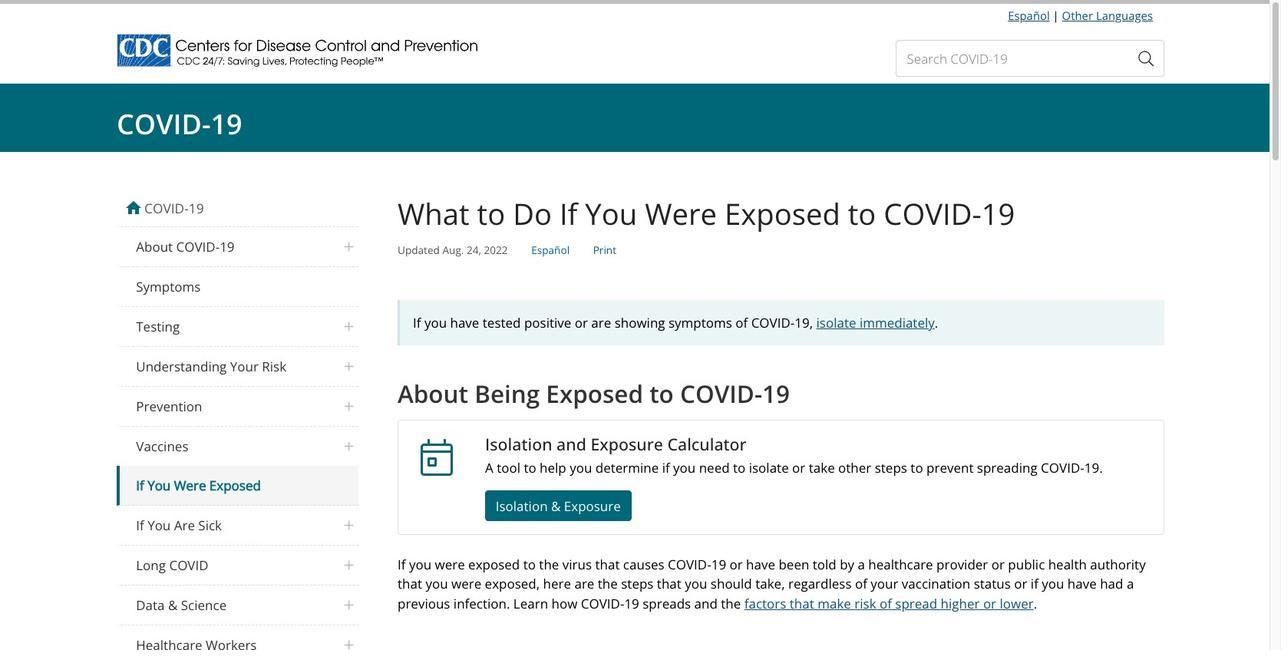 Task type: locate. For each thing, give the bounding box(es) containing it.
home image
[[126, 199, 141, 221]]

here
[[543, 575, 571, 593]]

1 plus image from the top
[[339, 236, 358, 259]]

1 horizontal spatial español
[[1008, 8, 1050, 23]]

0 vertical spatial and
[[557, 433, 586, 455]]

0 vertical spatial of
[[736, 314, 748, 332]]

1 horizontal spatial have
[[746, 556, 775, 573]]

covid
[[169, 557, 208, 574]]

were left exposed
[[435, 556, 465, 573]]

1 vertical spatial and
[[694, 595, 718, 612]]

or left take
[[792, 459, 805, 476]]

& right data
[[168, 597, 178, 614]]

isolate left take
[[749, 459, 789, 476]]

0 horizontal spatial the
[[539, 556, 559, 573]]

you left the are on the left of the page
[[147, 517, 171, 534]]

about for about being exposed to covid-19
[[398, 377, 468, 410]]

2 plus image from the top
[[339, 356, 358, 379]]

a
[[485, 459, 493, 476]]

about left being
[[398, 377, 468, 410]]

plus image for data & science
[[339, 594, 358, 617]]

0 horizontal spatial of
[[736, 314, 748, 332]]

covid-
[[117, 105, 211, 143], [884, 193, 981, 233], [144, 199, 189, 218], [176, 238, 220, 256], [751, 314, 795, 332], [680, 377, 762, 410], [1041, 459, 1084, 476], [668, 556, 711, 573], [581, 595, 624, 612]]

0 vertical spatial were
[[645, 193, 717, 233]]

plus image for long covid
[[339, 554, 358, 578]]

of down your
[[880, 595, 892, 612]]

if you were exposed
[[136, 477, 261, 494]]

0 vertical spatial exposure
[[591, 433, 663, 455]]

0 horizontal spatial about
[[136, 238, 173, 256]]

0 vertical spatial español
[[1008, 8, 1050, 23]]

1 horizontal spatial .
[[1034, 595, 1037, 612]]

understanding your risk link
[[117, 347, 358, 387]]

0 vertical spatial if
[[662, 459, 670, 476]]

of
[[736, 314, 748, 332], [855, 575, 867, 593], [880, 595, 892, 612]]

1 vertical spatial if
[[1031, 575, 1038, 593]]

science
[[181, 597, 227, 614]]

take,
[[755, 575, 785, 593]]

have down "health"
[[1068, 575, 1097, 593]]

24,
[[467, 243, 481, 257]]

about covid-19 link
[[117, 228, 358, 267]]

if inside the isolation and exposure calculator a tool to help you determine if you need to isolate or take other steps to prevent spreading covid-19.
[[662, 459, 670, 476]]

a
[[858, 556, 865, 573], [1127, 575, 1134, 593]]

3 plus image from the top
[[339, 396, 358, 419]]

covid- inside the isolation and exposure calculator a tool to help you determine if you need to isolate or take other steps to prevent spreading covid-19.
[[1041, 459, 1084, 476]]

1 vertical spatial &
[[168, 597, 178, 614]]

were
[[435, 556, 465, 573], [451, 575, 481, 593]]

1 horizontal spatial a
[[1127, 575, 1134, 593]]

if
[[559, 193, 578, 233], [413, 314, 421, 332], [136, 477, 144, 494], [136, 517, 144, 534], [398, 556, 406, 573]]

1 vertical spatial covid-19
[[144, 199, 204, 218]]

1 horizontal spatial the
[[598, 575, 618, 593]]

banner banner
[[0, 27, 1269, 152]]

a inside your vaccination status or if you have had a previous infection. learn how covid-19 spreads and the factors that make risk of spread higher or lower .
[[1127, 575, 1134, 593]]

español link down do
[[531, 243, 570, 257]]

updated aug. 24, 2022
[[398, 243, 508, 257]]

if inside if you were exposed to the virus that causes covid-19 or have been told by a healthcare provider or public health authority that you were exposed, here are the steps that you should take, regardless of
[[398, 556, 406, 573]]

0 horizontal spatial exposed
[[209, 477, 261, 494]]

0 vertical spatial were
[[435, 556, 465, 573]]

2 vertical spatial of
[[880, 595, 892, 612]]

0 vertical spatial isolate
[[816, 314, 856, 332]]

if you were exposed to the virus that causes covid-19 or have been told by a healthcare provider or public health authority that you were exposed, here are the steps that you should take, regardless of
[[398, 556, 1146, 593]]

1 vertical spatial exposure
[[564, 497, 621, 515]]

what
[[398, 193, 469, 233]]

help
[[540, 459, 566, 476]]

19,
[[795, 314, 813, 332]]

español down do
[[531, 243, 570, 257]]

español
[[1008, 8, 1050, 23], [531, 243, 570, 257]]

1 vertical spatial .
[[1034, 595, 1037, 612]]

lower
[[1000, 595, 1034, 612]]

2 horizontal spatial exposed
[[725, 193, 840, 233]]

0 horizontal spatial and
[[557, 433, 586, 455]]

1 horizontal spatial español link
[[1008, 8, 1050, 23]]

isolation inside the isolation and exposure calculator a tool to help you determine if you need to isolate or take other steps to prevent spreading covid-19.
[[485, 433, 552, 455]]

plus image for understanding your risk
[[339, 356, 358, 379]]

0 vertical spatial .
[[935, 314, 938, 332]]

if for if you have tested positive or are showing symptoms of covid-19, isolate immediately .
[[413, 314, 421, 332]]

and inside the isolation and exposure calculator a tool to help you determine if you need to isolate or take other steps to prevent spreading covid-19.
[[557, 433, 586, 455]]

3 plus image from the top
[[339, 515, 358, 538]]

4 plus image from the top
[[339, 554, 358, 578]]

|
[[1053, 8, 1059, 23]]

and up the help at the bottom of page
[[557, 433, 586, 455]]

immediately
[[860, 314, 935, 332]]

you up print link
[[585, 193, 637, 233]]

español link left |
[[1008, 8, 1050, 23]]

covid-19 link
[[117, 91, 242, 143], [144, 199, 352, 219]]

isolation inside button
[[496, 497, 548, 515]]

exposed
[[725, 193, 840, 233], [546, 377, 643, 410], [209, 477, 261, 494]]

plus image
[[339, 236, 358, 259], [339, 356, 358, 379], [339, 396, 358, 419], [339, 554, 358, 578]]

of right symptoms
[[736, 314, 748, 332]]

you
[[585, 193, 637, 233], [147, 477, 171, 494], [147, 517, 171, 534]]

languages
[[1096, 8, 1153, 23]]

0 vertical spatial a
[[858, 556, 865, 573]]

1 vertical spatial a
[[1127, 575, 1134, 593]]

isolation for and
[[485, 433, 552, 455]]

Search text field
[[896, 40, 1130, 77]]

you down vaccines
[[147, 477, 171, 494]]

0 horizontal spatial isolate
[[749, 459, 789, 476]]

are
[[591, 314, 611, 332], [574, 575, 594, 593]]

about for about covid-19
[[136, 238, 173, 256]]

are left showing
[[591, 314, 611, 332]]

covid- inside if you were exposed to the virus that causes covid-19 or have been told by a healthcare provider or public health authority that you were exposed, here are the steps that you should take, regardless of
[[668, 556, 711, 573]]

0 vertical spatial the
[[539, 556, 559, 573]]

that down regardless
[[790, 595, 814, 612]]

.
[[935, 314, 938, 332], [1034, 595, 1037, 612]]

0 horizontal spatial español
[[531, 243, 570, 257]]

1 horizontal spatial isolate
[[816, 314, 856, 332]]

long
[[136, 557, 166, 574]]

2 vertical spatial the
[[721, 595, 741, 612]]

factors that make risk of spread higher or lower link
[[744, 595, 1034, 612]]

should
[[711, 575, 752, 593]]

0 horizontal spatial if
[[662, 459, 670, 476]]

if for if you were exposed
[[136, 477, 144, 494]]

1 horizontal spatial exposed
[[546, 377, 643, 410]]

if up long
[[136, 517, 144, 534]]

a right had
[[1127, 575, 1134, 593]]

4 plus image from the top
[[339, 594, 358, 617]]

1 horizontal spatial if
[[1031, 575, 1038, 593]]

symptoms link
[[117, 267, 358, 307]]

19
[[211, 105, 242, 143], [981, 193, 1015, 233], [189, 199, 204, 218], [220, 238, 235, 256], [762, 377, 790, 410], [711, 556, 726, 573], [624, 595, 639, 612]]

exposure inside button
[[564, 497, 621, 515]]

isolation for &
[[496, 497, 548, 515]]

if down updated
[[413, 314, 421, 332]]

1 horizontal spatial steps
[[875, 459, 907, 476]]

or up lower
[[1014, 575, 1027, 593]]

0 horizontal spatial a
[[858, 556, 865, 573]]

1 vertical spatial about
[[398, 377, 468, 410]]

plus image for if you are sick
[[339, 515, 358, 538]]

the
[[539, 556, 559, 573], [598, 575, 618, 593], [721, 595, 741, 612]]

español link
[[1008, 8, 1050, 23], [531, 243, 570, 257]]

if down public
[[1031, 575, 1038, 593]]

& inside button
[[551, 497, 561, 515]]

1 vertical spatial the
[[598, 575, 618, 593]]

español for español | other languages
[[1008, 8, 1050, 23]]

virus
[[562, 556, 592, 573]]

0 vertical spatial about
[[136, 238, 173, 256]]

0 vertical spatial &
[[551, 497, 561, 515]]

of up risk
[[855, 575, 867, 593]]

causes
[[623, 556, 664, 573]]

plus image
[[339, 316, 358, 339], [339, 436, 358, 459], [339, 515, 358, 538], [339, 594, 358, 617], [339, 634, 358, 650]]

the right here
[[598, 575, 618, 593]]

steps down the causes
[[621, 575, 654, 593]]

0 vertical spatial covid-19
[[117, 105, 242, 143]]

or up status
[[991, 556, 1005, 573]]

steps inside if you were exposed to the virus that causes covid-19 or have been told by a healthcare provider or public health authority that you were exposed, here are the steps that you should take, regardless of
[[621, 575, 654, 593]]

& down the help at the bottom of page
[[551, 497, 561, 515]]

0 horizontal spatial &
[[168, 597, 178, 614]]

1 vertical spatial isolation
[[496, 497, 548, 515]]

1 vertical spatial of
[[855, 575, 867, 593]]

exposure inside the isolation and exposure calculator a tool to help you determine if you need to isolate or take other steps to prevent spreading covid-19.
[[591, 433, 663, 455]]

are inside if you were exposed to the virus that causes covid-19 or have been told by a healthcare provider or public health authority that you were exposed, here are the steps that you should take, regardless of
[[574, 575, 594, 593]]

understanding your risk
[[136, 358, 286, 375]]

1 vertical spatial have
[[746, 556, 775, 573]]

19 inside the banner banner
[[211, 105, 242, 143]]

2 horizontal spatial have
[[1068, 575, 1097, 593]]

exposure up determine
[[591, 433, 663, 455]]

1 horizontal spatial &
[[551, 497, 561, 515]]

a right by
[[858, 556, 865, 573]]

if right determine
[[662, 459, 670, 476]]

1 vertical spatial steps
[[621, 575, 654, 593]]

or inside the isolation and exposure calculator a tool to help you determine if you need to isolate or take other steps to prevent spreading covid-19.
[[792, 459, 805, 476]]

isolation up tool
[[485, 433, 552, 455]]

if
[[662, 459, 670, 476], [1031, 575, 1038, 593]]

need
[[699, 459, 730, 476]]

if down vaccines
[[136, 477, 144, 494]]

0 vertical spatial exposed
[[725, 193, 840, 233]]

the up here
[[539, 556, 559, 573]]

1 horizontal spatial of
[[855, 575, 867, 593]]

1 vertical spatial are
[[574, 575, 594, 593]]

print link
[[593, 243, 616, 257]]

1 vertical spatial español
[[531, 243, 570, 257]]

1 vertical spatial were
[[174, 477, 206, 494]]

have left the tested
[[450, 314, 479, 332]]

steps right other
[[875, 459, 907, 476]]

isolate
[[816, 314, 856, 332], [749, 459, 789, 476]]

data
[[136, 597, 165, 614]]

previous
[[398, 595, 450, 612]]

19 inside about covid-19 link
[[220, 238, 235, 256]]

exposure
[[591, 433, 663, 455], [564, 497, 621, 515]]

have up 'take,'
[[746, 556, 775, 573]]

0 vertical spatial have
[[450, 314, 479, 332]]

have inside your vaccination status or if you have had a previous infection. learn how covid-19 spreads and the factors that make risk of spread higher or lower .
[[1068, 575, 1097, 593]]

spread
[[895, 595, 937, 612]]

1 vertical spatial you
[[147, 477, 171, 494]]

if up "previous"
[[398, 556, 406, 573]]

0 vertical spatial español link
[[1008, 8, 1050, 23]]

0 horizontal spatial have
[[450, 314, 479, 332]]

or up should
[[730, 556, 743, 573]]

have
[[450, 314, 479, 332], [746, 556, 775, 573], [1068, 575, 1097, 593]]

1 horizontal spatial and
[[694, 595, 718, 612]]

2 plus image from the top
[[339, 436, 358, 459]]

exposure down determine
[[564, 497, 621, 515]]

a inside if you were exposed to the virus that causes covid-19 or have been told by a healthcare provider or public health authority that you were exposed, here are the steps that you should take, regardless of
[[858, 556, 865, 573]]

your
[[871, 575, 898, 593]]

told
[[813, 556, 836, 573]]

risk
[[854, 595, 876, 612]]

0 horizontal spatial español link
[[531, 243, 570, 257]]

about up symptoms
[[136, 238, 173, 256]]

are down the virus
[[574, 575, 594, 593]]

2 vertical spatial have
[[1068, 575, 1097, 593]]

vaccines link
[[117, 427, 358, 467]]

isolate right 19,
[[816, 314, 856, 332]]

the down should
[[721, 595, 741, 612]]

covid-19 link inside the banner banner
[[117, 91, 242, 143]]

public
[[1008, 556, 1045, 573]]

1 plus image from the top
[[339, 316, 358, 339]]

1 vertical spatial were
[[451, 575, 481, 593]]

what to do if you were exposed to covid-19
[[398, 193, 1015, 233]]

and
[[557, 433, 586, 455], [694, 595, 718, 612]]

higher
[[941, 595, 980, 612]]

2 horizontal spatial of
[[880, 595, 892, 612]]

0 vertical spatial covid-19 link
[[117, 91, 242, 143]]

0 vertical spatial isolation
[[485, 433, 552, 455]]

health
[[1048, 556, 1087, 573]]

healthcare
[[868, 556, 933, 573]]

the inside your vaccination status or if you have had a previous infection. learn how covid-19 spreads and the factors that make risk of spread higher or lower .
[[721, 595, 741, 612]]

provider
[[936, 556, 988, 573]]

1 horizontal spatial about
[[398, 377, 468, 410]]

covid-19 inside the banner banner
[[117, 105, 242, 143]]

1 horizontal spatial were
[[645, 193, 717, 233]]

2 horizontal spatial the
[[721, 595, 741, 612]]

isolation down tool
[[496, 497, 548, 515]]

and down should
[[694, 595, 718, 612]]

0 vertical spatial steps
[[875, 459, 907, 476]]

español left |
[[1008, 8, 1050, 23]]

were
[[645, 193, 717, 233], [174, 477, 206, 494]]

were up the infection.
[[451, 575, 481, 593]]

if you have tested positive or are showing symptoms of covid-19, isolate immediately .
[[413, 314, 938, 332]]

2 vertical spatial you
[[147, 517, 171, 534]]

1 vertical spatial isolate
[[749, 459, 789, 476]]

symptoms
[[669, 314, 732, 332]]

0 horizontal spatial steps
[[621, 575, 654, 593]]



Task type: vqa. For each thing, say whether or not it's contained in the screenshot.
Travelers'
no



Task type: describe. For each thing, give the bounding box(es) containing it.
have inside if you were exposed to the virus that causes covid-19 or have been told by a healthcare provider or public health authority that you were exposed, here are the steps that you should take, regardless of
[[746, 556, 775, 573]]

tool
[[497, 459, 520, 476]]

to inside if you were exposed to the virus that causes covid-19 or have been told by a healthcare provider or public health authority that you were exposed, here are the steps that you should take, regardless of
[[523, 556, 536, 573]]

& for data
[[168, 597, 178, 614]]

if for if you are sick
[[136, 517, 144, 534]]

exposure for &
[[564, 497, 621, 515]]

vaccination
[[902, 575, 970, 593]]

exposed
[[468, 556, 520, 573]]

& for isolation
[[551, 497, 561, 515]]

prevent
[[926, 459, 974, 476]]

if inside your vaccination status or if you have had a previous infection. learn how covid-19 spreads and the factors that make risk of spread higher or lower .
[[1031, 575, 1038, 593]]

19 inside your vaccination status or if you have had a previous infection. learn how covid-19 spreads and the factors that make risk of spread higher or lower .
[[624, 595, 639, 612]]

being
[[474, 377, 540, 410]]

2 vertical spatial exposed
[[209, 477, 261, 494]]

showing
[[615, 314, 665, 332]]

vaccines
[[136, 438, 188, 455]]

0 horizontal spatial were
[[174, 477, 206, 494]]

plus image for testing
[[339, 316, 358, 339]]

had
[[1100, 575, 1123, 593]]

if you were exposed link
[[117, 466, 358, 506]]

that up spreads at the right of the page
[[657, 575, 681, 593]]

by
[[840, 556, 854, 573]]

5 plus image from the top
[[339, 634, 358, 650]]

understanding
[[136, 358, 227, 375]]

. inside your vaccination status or if you have had a previous infection. learn how covid-19 spreads and the factors that make risk of spread higher or lower .
[[1034, 595, 1037, 612]]

other
[[838, 459, 871, 476]]

long covid
[[136, 557, 208, 574]]

calculator
[[667, 433, 746, 455]]

isolation and exposure calculator a tool to help you determine if you need to isolate or take other steps to prevent spreading covid-19.
[[485, 433, 1103, 476]]

covid- inside your vaccination status or if you have had a previous infection. learn how covid-19 spreads and the factors that make risk of spread higher or lower .
[[581, 595, 624, 612]]

about being exposed to covid-19
[[398, 377, 790, 410]]

learn
[[513, 595, 548, 612]]

you inside your vaccination status or if you have had a previous infection. learn how covid-19 spreads and the factors that make risk of spread higher or lower .
[[1042, 575, 1064, 593]]

infection.
[[453, 595, 510, 612]]

prevention
[[136, 398, 202, 415]]

or right positive
[[575, 314, 588, 332]]

your vaccination status or if you have had a previous infection. learn how covid-19 spreads and the factors that make risk of spread higher or lower .
[[398, 575, 1134, 612]]

symptoms
[[136, 278, 201, 296]]

search light image
[[1138, 52, 1154, 67]]

do
[[513, 193, 552, 233]]

exposed,
[[485, 575, 540, 593]]

isolation & exposure
[[496, 497, 621, 515]]

plus image for prevention
[[339, 396, 358, 419]]

spreading
[[977, 459, 1037, 476]]

of inside if you were exposed to the virus that causes covid-19 or have been told by a healthcare provider or public health authority that you were exposed, here are the steps that you should take, regardless of
[[855, 575, 867, 593]]

other
[[1062, 8, 1093, 23]]

how
[[551, 595, 577, 612]]

if right do
[[559, 193, 578, 233]]

risk
[[262, 358, 286, 375]]

1 vertical spatial exposed
[[546, 377, 643, 410]]

make
[[818, 595, 851, 612]]

data & science
[[136, 597, 227, 614]]

long covid link
[[117, 546, 358, 586]]

isolate immediately link
[[816, 314, 935, 332]]

and inside your vaccination status or if you have had a previous infection. learn how covid-19 spreads and the factors that make risk of spread higher or lower .
[[694, 595, 718, 612]]

aug.
[[442, 243, 464, 257]]

tested
[[483, 314, 521, 332]]

steps inside the isolation and exposure calculator a tool to help you determine if you need to isolate or take other steps to prevent spreading covid-19.
[[875, 459, 907, 476]]

0 vertical spatial are
[[591, 314, 611, 332]]

take
[[809, 459, 835, 476]]

isolate inside the isolation and exposure calculator a tool to help you determine if you need to isolate or take other steps to prevent spreading covid-19.
[[749, 459, 789, 476]]

plus image for vaccines
[[339, 436, 358, 459]]

spreads
[[643, 595, 691, 612]]

about covid-19
[[136, 238, 235, 256]]

factors
[[744, 595, 786, 612]]

isolation & exposure button
[[485, 491, 631, 521]]

authority
[[1090, 556, 1146, 573]]

1 vertical spatial covid-19 link
[[144, 199, 352, 219]]

español for español
[[531, 243, 570, 257]]

been
[[779, 556, 809, 573]]

sick
[[198, 517, 222, 534]]

that up "previous"
[[398, 575, 422, 593]]

that inside your vaccination status or if you have had a previous infection. learn how covid-19 spreads and the factors that make risk of spread higher or lower .
[[790, 595, 814, 612]]

1 vertical spatial español link
[[531, 243, 570, 257]]

prevention link
[[117, 387, 358, 427]]

your
[[230, 358, 259, 375]]

19.
[[1084, 459, 1103, 476]]

centers for disease control and prevention. cdc twenty four seven. saving lives, protecting people image
[[117, 34, 477, 67]]

19 inside if you were exposed to the virus that causes covid-19 or have been told by a healthcare provider or public health authority that you were exposed, here are the steps that you should take, regardless of
[[711, 556, 726, 573]]

0 horizontal spatial .
[[935, 314, 938, 332]]

determine
[[595, 459, 659, 476]]

are
[[174, 517, 195, 534]]

or down status
[[983, 595, 996, 612]]

0 vertical spatial you
[[585, 193, 637, 233]]

you for if you were exposed
[[147, 477, 171, 494]]

español | other languages
[[1008, 8, 1153, 23]]

data & science link
[[117, 586, 358, 626]]

plus image for about covid-19
[[339, 236, 358, 259]]

status
[[974, 575, 1011, 593]]

of inside your vaccination status or if you have had a previous infection. learn how covid-19 spreads and the factors that make risk of spread higher or lower .
[[880, 595, 892, 612]]

that right the virus
[[595, 556, 620, 573]]

if you are sick link
[[117, 506, 358, 546]]

if for if you were exposed to the virus that causes covid-19 or have been told by a healthcare provider or public health authority that you were exposed, here are the steps that you should take, regardless of
[[398, 556, 406, 573]]

you for if you are sick
[[147, 517, 171, 534]]

exposure for and
[[591, 433, 663, 455]]

updated
[[398, 243, 440, 257]]

positive
[[524, 314, 571, 332]]

testing link
[[117, 307, 358, 347]]

if you are sick
[[136, 517, 222, 534]]

print
[[593, 243, 616, 257]]

covid- inside the banner banner
[[117, 105, 211, 143]]

testing
[[136, 318, 180, 336]]

2022
[[484, 243, 508, 257]]

other languages link
[[1062, 8, 1153, 23]]

regardless
[[788, 575, 852, 593]]



